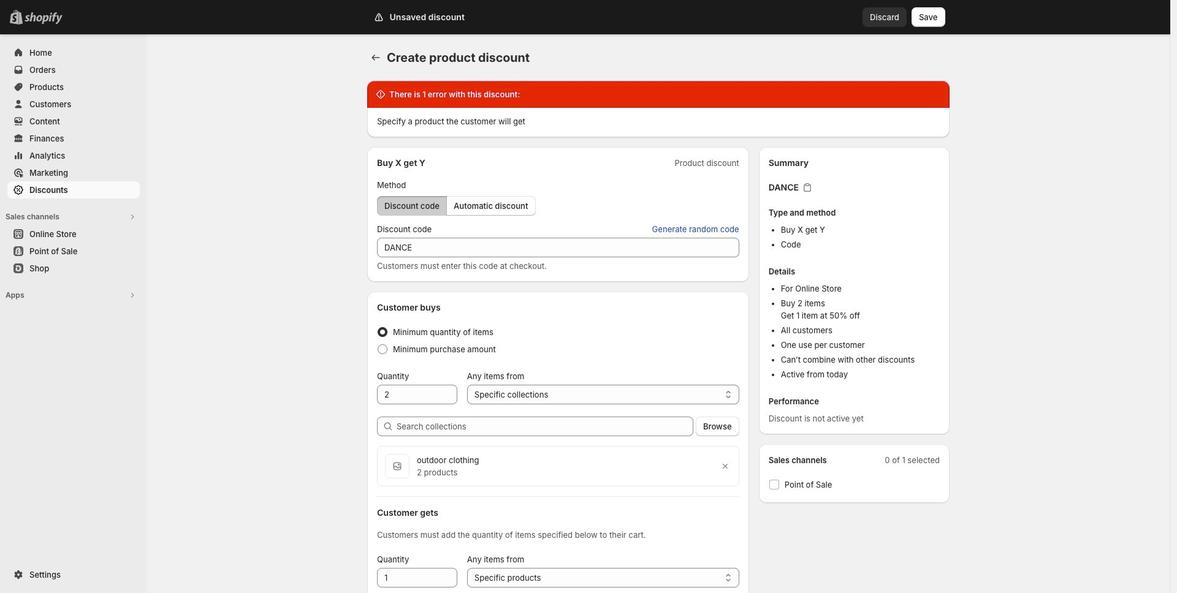 Task type: vqa. For each thing, say whether or not it's contained in the screenshot.
Search collections text box
yes



Task type: locate. For each thing, give the bounding box(es) containing it.
Search collections text field
[[397, 417, 693, 436]]

None text field
[[377, 385, 457, 405], [377, 568, 457, 588], [377, 385, 457, 405], [377, 568, 457, 588]]

None text field
[[377, 238, 739, 257]]

shopify image
[[25, 12, 63, 25]]



